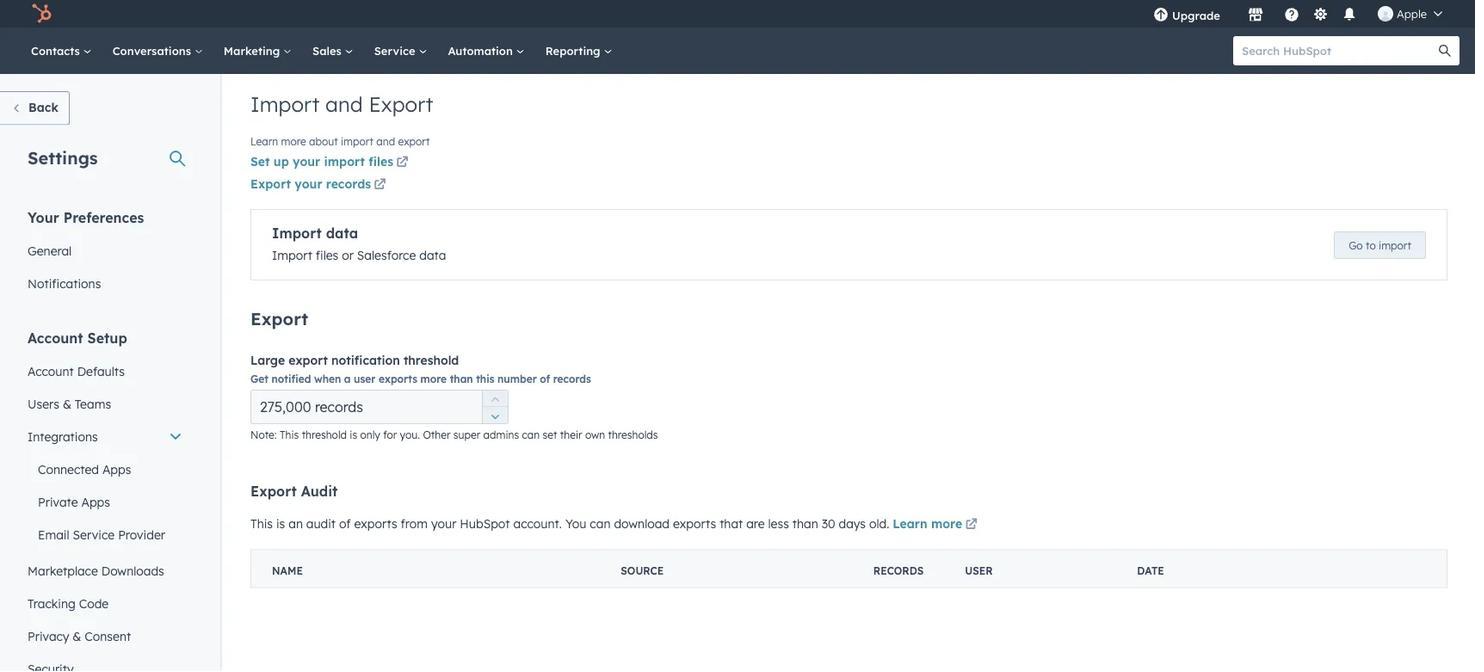 Task type: describe. For each thing, give the bounding box(es) containing it.
downloads
[[101, 564, 164, 579]]

conversations link
[[102, 28, 213, 74]]

audit
[[306, 517, 336, 532]]

files inside "link"
[[369, 154, 394, 169]]

notifications
[[28, 276, 101, 291]]

import data import files or salesforce data
[[272, 225, 446, 263]]

& for privacy
[[73, 629, 81, 644]]

export for export your records
[[251, 176, 291, 191]]

30
[[822, 517, 836, 532]]

you.
[[400, 429, 420, 442]]

1 vertical spatial your
[[295, 176, 322, 191]]

privacy & consent
[[28, 629, 131, 644]]

set
[[251, 154, 270, 169]]

settings
[[28, 147, 98, 168]]

old.
[[870, 517, 890, 532]]

contacts link
[[21, 28, 102, 74]]

upgrade image
[[1154, 8, 1169, 23]]

date
[[1138, 564, 1165, 577]]

link opens in a new window image inside 'set up your import files' "link"
[[397, 157, 409, 169]]

0 horizontal spatial records
[[326, 176, 371, 191]]

general link
[[17, 235, 193, 267]]

Large export notification threshold text field
[[251, 390, 509, 424]]

learn for learn more
[[893, 517, 928, 532]]

users
[[28, 396, 59, 412]]

integrations button
[[17, 421, 193, 453]]

connected apps link
[[17, 453, 193, 486]]

large
[[251, 353, 285, 368]]

days
[[839, 517, 866, 532]]

more for learn more
[[932, 517, 963, 532]]

privacy
[[28, 629, 69, 644]]

sales
[[313, 43, 345, 58]]

link opens in a new window image inside export your records link
[[374, 179, 386, 191]]

records
[[874, 564, 924, 577]]

you
[[566, 517, 587, 532]]

defaults
[[77, 364, 125, 379]]

1 vertical spatial is
[[276, 517, 285, 532]]

& for users
[[63, 396, 71, 412]]

marketing link
[[213, 28, 302, 74]]

0 vertical spatial this
[[280, 429, 299, 442]]

this
[[476, 372, 495, 385]]

go to import link
[[1335, 232, 1427, 259]]

threshold inside the 'large export notification threshold get notified when a user exports more than this number of records'
[[404, 353, 459, 368]]

provider
[[118, 527, 165, 542]]

1 vertical spatial data
[[419, 248, 446, 263]]

setup
[[87, 329, 127, 347]]

users & teams
[[28, 396, 111, 412]]

code
[[79, 596, 109, 611]]

learn more
[[893, 517, 963, 532]]

salesforce
[[357, 248, 416, 263]]

import for import and export
[[251, 91, 320, 117]]

1 horizontal spatial can
[[590, 517, 611, 532]]

records inside the 'large export notification threshold get notified when a user exports more than this number of records'
[[553, 372, 591, 385]]

number
[[498, 372, 537, 385]]

tracking
[[28, 596, 76, 611]]

set up your import files link
[[251, 153, 412, 173]]

user
[[965, 564, 993, 577]]

settings image
[[1313, 7, 1329, 23]]

0 horizontal spatial and
[[326, 91, 363, 117]]

account for account setup
[[28, 329, 83, 347]]

other
[[423, 429, 451, 442]]

more for learn more about import and export
[[281, 135, 306, 148]]

apple
[[1397, 6, 1428, 21]]

link opens in a new window image for learn more
[[966, 515, 978, 536]]

0 horizontal spatial data
[[326, 225, 358, 242]]

exports left that
[[673, 517, 717, 532]]

email
[[38, 527, 69, 542]]

1 horizontal spatial is
[[350, 429, 357, 442]]

help image
[[1285, 8, 1300, 23]]

search image
[[1440, 45, 1452, 57]]

export down service link
[[369, 91, 434, 117]]

teams
[[75, 396, 111, 412]]

marketplace downloads link
[[17, 555, 193, 588]]

your preferences element
[[17, 208, 193, 300]]

that
[[720, 517, 743, 532]]

2 vertical spatial import
[[272, 248, 312, 263]]

hubspot link
[[21, 3, 65, 24]]

tracking code link
[[17, 588, 193, 620]]

your inside "link"
[[293, 154, 320, 169]]

account defaults link
[[17, 355, 193, 388]]

your preferences
[[28, 209, 144, 226]]

privacy & consent link
[[17, 620, 193, 653]]

help button
[[1278, 0, 1307, 28]]

1 vertical spatial than
[[793, 517, 819, 532]]

account setup
[[28, 329, 127, 347]]

export audit
[[251, 483, 338, 500]]

only
[[360, 429, 380, 442]]

notified
[[272, 372, 311, 385]]

email service provider
[[38, 527, 165, 542]]

export your records
[[251, 176, 371, 191]]

source
[[621, 564, 664, 577]]

thresholds
[[608, 429, 658, 442]]

tracking code
[[28, 596, 109, 611]]

link opens in a new window image for export your records
[[374, 175, 386, 195]]

contacts
[[31, 43, 83, 58]]

for
[[383, 429, 397, 442]]

0 horizontal spatial can
[[522, 429, 540, 442]]

1 vertical spatial threshold
[[302, 429, 347, 442]]

reporting link
[[535, 28, 623, 74]]

large export notification threshold get notified when a user exports more than this number of records
[[251, 353, 591, 385]]

automation link
[[438, 28, 535, 74]]



Task type: vqa. For each thing, say whether or not it's contained in the screenshot.
access
no



Task type: locate. For each thing, give the bounding box(es) containing it.
from
[[401, 517, 428, 532]]

when
[[314, 372, 341, 385]]

0 vertical spatial than
[[450, 372, 473, 385]]

than left 30
[[793, 517, 819, 532]]

0 horizontal spatial &
[[63, 396, 71, 412]]

1 vertical spatial learn
[[893, 517, 928, 532]]

1 vertical spatial export
[[289, 353, 328, 368]]

0 vertical spatial more
[[281, 135, 306, 148]]

0 horizontal spatial this
[[251, 517, 273, 532]]

marketplaces button
[[1238, 0, 1274, 28]]

hubspot
[[460, 517, 510, 532]]

export up notified
[[289, 353, 328, 368]]

records
[[326, 176, 371, 191], [553, 372, 591, 385]]

import for import data import files or salesforce data
[[272, 225, 322, 242]]

than
[[450, 372, 473, 385], [793, 517, 819, 532]]

their
[[560, 429, 582, 442]]

0 vertical spatial account
[[28, 329, 83, 347]]

admins
[[483, 429, 519, 442]]

1 vertical spatial apps
[[81, 495, 110, 510]]

consent
[[85, 629, 131, 644]]

menu containing apple
[[1142, 0, 1455, 28]]

learn more link
[[893, 515, 981, 536]]

this
[[280, 429, 299, 442], [251, 517, 273, 532]]

learn more about import and export
[[251, 135, 430, 148]]

than inside the 'large export notification threshold get notified when a user exports more than this number of records'
[[450, 372, 473, 385]]

service
[[374, 43, 419, 58], [73, 527, 115, 542]]

search button
[[1431, 36, 1460, 65]]

files down learn more about import and export in the top of the page
[[369, 154, 394, 169]]

of inside the 'large export notification threshold get notified when a user exports more than this number of records'
[[540, 372, 550, 385]]

notification
[[332, 353, 400, 368]]

apps up email service provider
[[81, 495, 110, 510]]

1 vertical spatial this
[[251, 517, 273, 532]]

user
[[354, 372, 376, 385]]

import and export
[[251, 91, 434, 117]]

account up account defaults
[[28, 329, 83, 347]]

0 horizontal spatial is
[[276, 517, 285, 532]]

export for export
[[251, 308, 308, 330]]

is left an
[[276, 517, 285, 532]]

users & teams link
[[17, 388, 193, 421]]

files left or
[[316, 248, 339, 263]]

and up learn more about import and export in the top of the page
[[326, 91, 363, 117]]

data up or
[[326, 225, 358, 242]]

account setup element
[[17, 328, 193, 672]]

exports right user
[[379, 372, 418, 385]]

preferences
[[63, 209, 144, 226]]

1 horizontal spatial files
[[369, 154, 394, 169]]

own
[[585, 429, 605, 442]]

hubspot image
[[31, 3, 52, 24]]

1 horizontal spatial &
[[73, 629, 81, 644]]

1 horizontal spatial learn
[[893, 517, 928, 532]]

0 horizontal spatial of
[[339, 517, 351, 532]]

files
[[369, 154, 394, 169], [316, 248, 339, 263]]

about
[[309, 135, 338, 148]]

apps for private apps
[[81, 495, 110, 510]]

1 vertical spatial and
[[376, 135, 395, 148]]

apple button
[[1368, 0, 1453, 28]]

1 vertical spatial service
[[73, 527, 115, 542]]

this right note: on the bottom
[[280, 429, 299, 442]]

more
[[281, 135, 306, 148], [421, 372, 447, 385], [932, 517, 963, 532]]

exports
[[379, 372, 418, 385], [354, 517, 397, 532], [673, 517, 717, 532]]

than left this
[[450, 372, 473, 385]]

0 vertical spatial threshold
[[404, 353, 459, 368]]

email service provider link
[[17, 519, 193, 551]]

sales link
[[302, 28, 364, 74]]

1 horizontal spatial and
[[376, 135, 395, 148]]

more left this
[[421, 372, 447, 385]]

menu
[[1142, 0, 1455, 28]]

1 vertical spatial files
[[316, 248, 339, 263]]

0 vertical spatial can
[[522, 429, 540, 442]]

an
[[289, 517, 303, 532]]

0 vertical spatial of
[[540, 372, 550, 385]]

import for files
[[324, 154, 365, 169]]

set up your import files
[[251, 154, 394, 169]]

learn
[[251, 135, 278, 148], [893, 517, 928, 532]]

account.
[[514, 517, 562, 532]]

learn up set at the left top of the page
[[251, 135, 278, 148]]

general
[[28, 243, 72, 258]]

account inside "link"
[[28, 364, 74, 379]]

learn for learn more about import and export
[[251, 135, 278, 148]]

Search HubSpot search field
[[1234, 36, 1445, 65]]

1 horizontal spatial service
[[374, 43, 419, 58]]

1 vertical spatial &
[[73, 629, 81, 644]]

account up users
[[28, 364, 74, 379]]

download
[[614, 517, 670, 532]]

more inside the 'large export notification threshold get notified when a user exports more than this number of records'
[[421, 372, 447, 385]]

group
[[482, 390, 508, 424]]

of right audit
[[339, 517, 351, 532]]

of
[[540, 372, 550, 385], [339, 517, 351, 532]]

0 vertical spatial export
[[398, 135, 430, 148]]

1 vertical spatial of
[[339, 517, 351, 532]]

private apps
[[38, 495, 110, 510]]

your right from
[[431, 517, 457, 532]]

import inside "link"
[[324, 154, 365, 169]]

0 horizontal spatial export
[[289, 353, 328, 368]]

note: this threshold is only for you. other super admins can set their own thresholds
[[251, 429, 658, 442]]

0 horizontal spatial than
[[450, 372, 473, 385]]

and down import and export
[[376, 135, 395, 148]]

notifications link
[[17, 267, 193, 300]]

export inside the 'large export notification threshold get notified when a user exports more than this number of records'
[[289, 353, 328, 368]]

less
[[768, 517, 789, 532]]

up
[[274, 154, 289, 169]]

0 vertical spatial data
[[326, 225, 358, 242]]

can
[[522, 429, 540, 442], [590, 517, 611, 532]]

files inside import data import files or salesforce data
[[316, 248, 339, 263]]

export
[[369, 91, 434, 117], [251, 176, 291, 191], [251, 308, 308, 330], [251, 483, 297, 500]]

0 vertical spatial your
[[293, 154, 320, 169]]

0 vertical spatial learn
[[251, 135, 278, 148]]

1 horizontal spatial this
[[280, 429, 299, 442]]

apps for connected apps
[[102, 462, 131, 477]]

2 horizontal spatial more
[[932, 517, 963, 532]]

notifications button
[[1335, 0, 1365, 28]]

& right users
[[63, 396, 71, 412]]

import for and
[[341, 135, 374, 148]]

your down the "set up your import files"
[[295, 176, 322, 191]]

import right 'about'
[[341, 135, 374, 148]]

learn right old.
[[893, 517, 928, 532]]

0 vertical spatial files
[[369, 154, 394, 169]]

2 account from the top
[[28, 364, 74, 379]]

go to import
[[1349, 239, 1412, 252]]

notifications image
[[1342, 8, 1358, 23]]

1 horizontal spatial of
[[540, 372, 550, 385]]

conversations
[[113, 43, 194, 58]]

export up large
[[251, 308, 308, 330]]

marketplaces image
[[1248, 8, 1264, 23]]

automation
[[448, 43, 516, 58]]

1 account from the top
[[28, 329, 83, 347]]

1 horizontal spatial data
[[419, 248, 446, 263]]

records right number
[[553, 372, 591, 385]]

link opens in a new window image for set up your import files
[[397, 153, 409, 173]]

can right you
[[590, 517, 611, 532]]

0 vertical spatial is
[[350, 429, 357, 442]]

0 horizontal spatial learn
[[251, 135, 278, 148]]

1 horizontal spatial export
[[398, 135, 430, 148]]

export down import and export
[[398, 135, 430, 148]]

0 vertical spatial import
[[251, 91, 320, 117]]

export down set at the left top of the page
[[251, 176, 291, 191]]

1 horizontal spatial than
[[793, 517, 819, 532]]

connected apps
[[38, 462, 131, 477]]

0 horizontal spatial threshold
[[302, 429, 347, 442]]

private apps link
[[17, 486, 193, 519]]

apps
[[102, 462, 131, 477], [81, 495, 110, 510]]

records down 'set up your import files' "link"
[[326, 176, 371, 191]]

can left the set
[[522, 429, 540, 442]]

2 vertical spatial your
[[431, 517, 457, 532]]

name
[[272, 564, 303, 577]]

& right privacy
[[73, 629, 81, 644]]

marketing
[[224, 43, 283, 58]]

this left an
[[251, 517, 273, 532]]

1 vertical spatial import
[[272, 225, 322, 242]]

1 horizontal spatial records
[[553, 372, 591, 385]]

import right to
[[1379, 239, 1412, 252]]

more left link opens in a new window icon
[[932, 517, 963, 532]]

get
[[251, 372, 269, 385]]

&
[[63, 396, 71, 412], [73, 629, 81, 644]]

a
[[344, 372, 351, 385]]

0 vertical spatial apps
[[102, 462, 131, 477]]

import up 'about'
[[251, 91, 320, 117]]

account for account defaults
[[28, 364, 74, 379]]

upgrade
[[1173, 8, 1221, 22]]

data right salesforce
[[419, 248, 446, 263]]

back
[[28, 100, 58, 115]]

your
[[28, 209, 59, 226]]

more up up
[[281, 135, 306, 148]]

0 horizontal spatial service
[[73, 527, 115, 542]]

your
[[293, 154, 320, 169], [295, 176, 322, 191], [431, 517, 457, 532]]

0 vertical spatial and
[[326, 91, 363, 117]]

export for export audit
[[251, 483, 297, 500]]

0 horizontal spatial more
[[281, 135, 306, 148]]

to
[[1366, 239, 1376, 252]]

your up export your records
[[293, 154, 320, 169]]

is
[[350, 429, 357, 442], [276, 517, 285, 532]]

export up an
[[251, 483, 297, 500]]

0 vertical spatial records
[[326, 176, 371, 191]]

reporting
[[546, 43, 604, 58]]

0 horizontal spatial files
[[316, 248, 339, 263]]

go
[[1349, 239, 1364, 252]]

apps down integrations button
[[102, 462, 131, 477]]

0 vertical spatial import
[[341, 135, 374, 148]]

bob builder image
[[1378, 6, 1394, 22]]

integrations
[[28, 429, 98, 444]]

import
[[341, 135, 374, 148], [324, 154, 365, 169], [1379, 239, 1412, 252]]

link opens in a new window image
[[397, 153, 409, 173], [397, 157, 409, 169], [374, 175, 386, 195], [374, 179, 386, 191], [966, 515, 978, 536]]

1 vertical spatial records
[[553, 372, 591, 385]]

threshold left only
[[302, 429, 347, 442]]

1 vertical spatial more
[[421, 372, 447, 385]]

and
[[326, 91, 363, 117], [376, 135, 395, 148]]

account
[[28, 329, 83, 347], [28, 364, 74, 379]]

service inside account setup element
[[73, 527, 115, 542]]

service down private apps link
[[73, 527, 115, 542]]

1 vertical spatial import
[[324, 154, 365, 169]]

import down export your records
[[272, 225, 322, 242]]

or
[[342, 248, 354, 263]]

link opens in a new window image
[[966, 520, 978, 532]]

1 vertical spatial can
[[590, 517, 611, 532]]

service right sales "link" at the left top
[[374, 43, 419, 58]]

super
[[454, 429, 481, 442]]

of right number
[[540, 372, 550, 385]]

0 vertical spatial &
[[63, 396, 71, 412]]

exports left from
[[354, 517, 397, 532]]

0 vertical spatial service
[[374, 43, 419, 58]]

1 horizontal spatial more
[[421, 372, 447, 385]]

is left only
[[350, 429, 357, 442]]

threshold right notification
[[404, 353, 459, 368]]

import left or
[[272, 248, 312, 263]]

2 vertical spatial more
[[932, 517, 963, 532]]

1 vertical spatial account
[[28, 364, 74, 379]]

note:
[[251, 429, 277, 442]]

marketplace downloads
[[28, 564, 164, 579]]

import down learn more about import and export in the top of the page
[[324, 154, 365, 169]]

back link
[[0, 91, 70, 125]]

service link
[[364, 28, 438, 74]]

are
[[747, 517, 765, 532]]

1 horizontal spatial threshold
[[404, 353, 459, 368]]

settings link
[[1310, 5, 1332, 23]]

connected
[[38, 462, 99, 477]]

exports inside the 'large export notification threshold get notified when a user exports more than this number of records'
[[379, 372, 418, 385]]

2 vertical spatial import
[[1379, 239, 1412, 252]]



